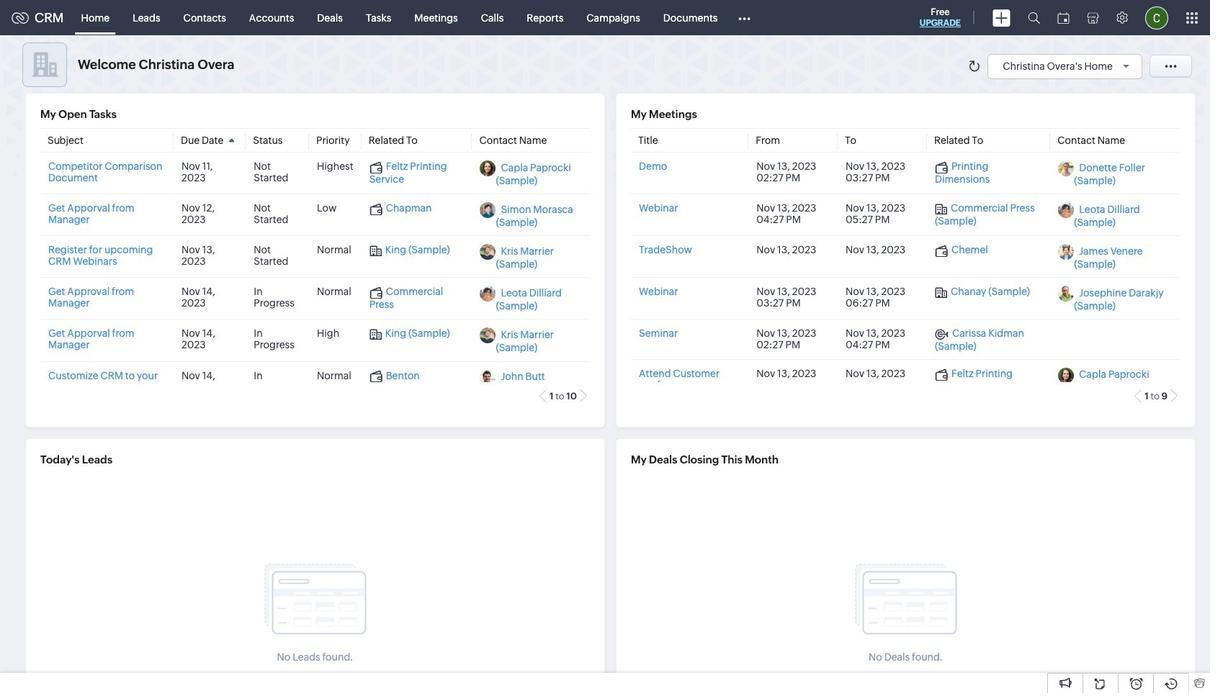 Task type: describe. For each thing, give the bounding box(es) containing it.
search element
[[1019, 0, 1049, 35]]

logo image
[[12, 12, 29, 23]]

profile element
[[1137, 0, 1177, 35]]

Other Modules field
[[729, 6, 760, 29]]



Task type: vqa. For each thing, say whether or not it's contained in the screenshot.
July
no



Task type: locate. For each thing, give the bounding box(es) containing it.
create menu element
[[984, 0, 1019, 35]]

profile image
[[1145, 6, 1168, 29]]

create menu image
[[993, 9, 1011, 26]]

calendar image
[[1057, 12, 1070, 23]]

search image
[[1028, 12, 1040, 24]]



